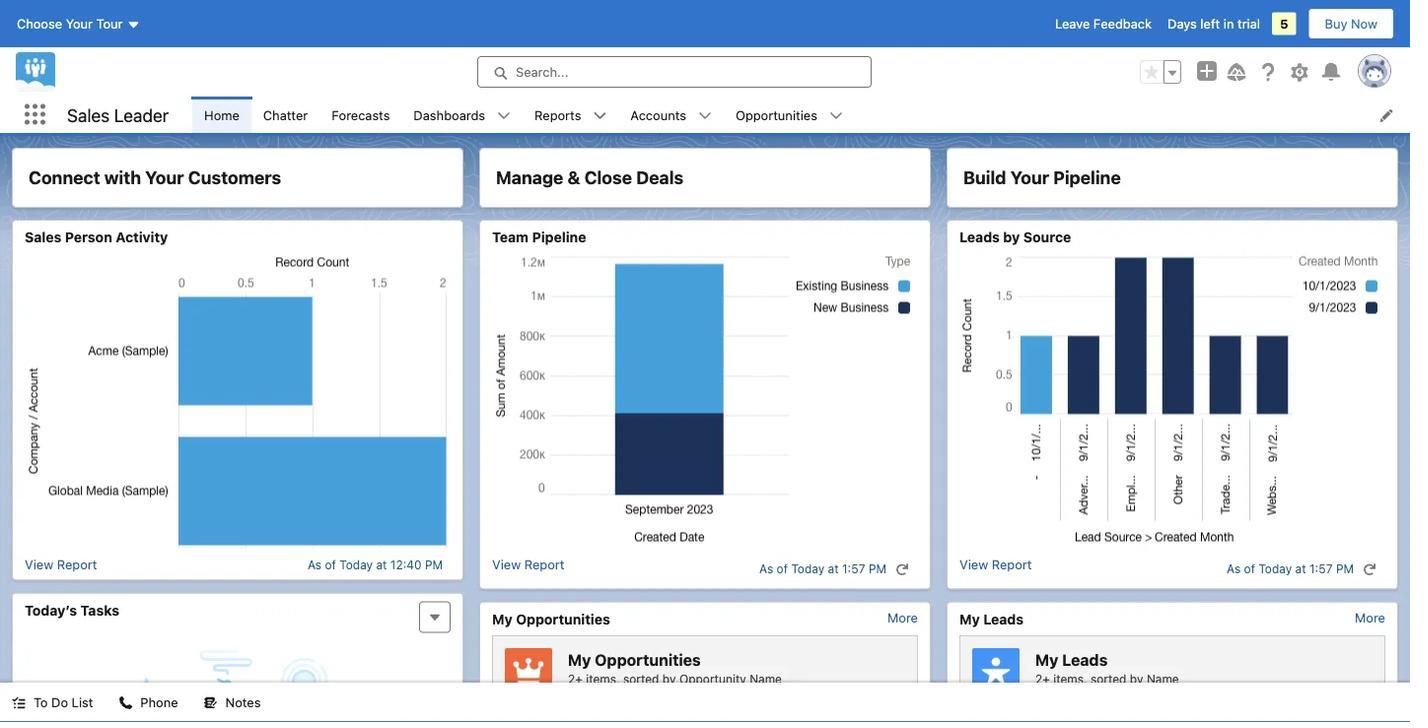Task type: locate. For each thing, give the bounding box(es) containing it.
1:​57
[[842, 563, 865, 576], [1310, 563, 1333, 576]]

2 view from the left
[[492, 558, 521, 573]]

2 horizontal spatial report
[[992, 558, 1032, 573]]

1 view from the left
[[25, 558, 53, 573]]

report
[[57, 558, 97, 573], [524, 558, 565, 573], [992, 558, 1032, 573]]

leads inside my leads 2+ items, sorted by name
[[1062, 651, 1108, 670]]

of
[[325, 558, 336, 572], [777, 563, 788, 576], [1244, 563, 1256, 576]]

view report
[[25, 558, 97, 573], [492, 558, 565, 573], [960, 558, 1032, 573]]

2 horizontal spatial as
[[1227, 563, 1241, 576]]

more
[[888, 611, 918, 626], [1355, 611, 1386, 626]]

0 horizontal spatial items,
[[586, 673, 620, 687]]

2 horizontal spatial of
[[1244, 563, 1256, 576]]

0 horizontal spatial view report link
[[25, 558, 97, 573]]

12:​40
[[390, 558, 422, 572]]

days left in trial
[[1168, 16, 1260, 31]]

leads
[[960, 229, 1000, 246], [984, 611, 1024, 628], [1062, 651, 1108, 670]]

2 name from the left
[[1147, 673, 1179, 687]]

list
[[72, 696, 93, 711]]

buy now button
[[1308, 8, 1395, 39]]

text default image left notes
[[204, 697, 218, 711]]

opportunities list item
[[724, 97, 855, 133]]

my for my leads
[[960, 611, 980, 628]]

opportunities inside opportunities link
[[736, 108, 818, 122]]

home link
[[192, 97, 251, 133]]

your for build
[[1011, 167, 1049, 188]]

1 horizontal spatial 1:​57
[[1310, 563, 1333, 576]]

sales for sales person activity
[[25, 229, 61, 246]]

sales for sales leader
[[67, 104, 110, 126]]

2+ for your
[[1036, 673, 1050, 687]]

0 horizontal spatial more link
[[888, 611, 918, 626]]

list
[[192, 97, 1410, 133]]

my
[[492, 611, 513, 628], [960, 611, 980, 628], [568, 651, 591, 670], [1036, 651, 1059, 670]]

now
[[1351, 16, 1378, 31]]

as
[[308, 558, 322, 572], [759, 563, 773, 576], [1227, 563, 1241, 576]]

chatter
[[263, 108, 308, 122]]

report for deals
[[524, 558, 565, 573]]

your left tour in the left of the page
[[66, 16, 93, 31]]

text default image left reports
[[497, 109, 511, 123]]

2 view report from the left
[[492, 558, 565, 573]]

2 report from the left
[[524, 558, 565, 573]]

name inside my leads 2+ items, sorted by name
[[1147, 673, 1179, 687]]

team pipeline
[[492, 229, 586, 246]]

1 name from the left
[[750, 673, 782, 687]]

1 horizontal spatial 2+
[[1036, 673, 1050, 687]]

sales left person
[[25, 229, 61, 246]]

2 as of today at 1:​57 pm from the left
[[1227, 563, 1354, 576]]

2 vertical spatial text default image
[[12, 697, 26, 711]]

0 vertical spatial sales
[[67, 104, 110, 126]]

1 more link from the left
[[888, 611, 918, 626]]

2 horizontal spatial today
[[1259, 563, 1292, 576]]

more for manage & close deals
[[888, 611, 918, 626]]

1 horizontal spatial name
[[1147, 673, 1179, 687]]

items,
[[586, 673, 620, 687], [1053, 673, 1087, 687]]

by inside my leads 2+ items, sorted by name
[[1130, 673, 1144, 687]]

2 more from the left
[[1355, 611, 1386, 626]]

items, inside my opportunities 2+ items, sorted by opportunity name
[[586, 673, 620, 687]]

text default image right "accounts"
[[698, 109, 712, 123]]

tasks
[[81, 603, 119, 619]]

1 vertical spatial opportunities
[[516, 611, 610, 628]]

2 vertical spatial leads
[[1062, 651, 1108, 670]]

2 vertical spatial opportunities
[[595, 651, 701, 670]]

2 horizontal spatial text default image
[[896, 563, 909, 577]]

my inside "my leads" link
[[960, 611, 980, 628]]

buy now
[[1325, 16, 1378, 31]]

2 horizontal spatial by
[[1130, 673, 1144, 687]]

1 sorted from the left
[[623, 673, 659, 687]]

2 view report link from the left
[[492, 558, 565, 581]]

1 view report link from the left
[[25, 558, 97, 573]]

1 horizontal spatial sorted
[[1091, 673, 1127, 687]]

2 more link from the left
[[1355, 611, 1386, 626]]

0 vertical spatial leads
[[960, 229, 1000, 246]]

pm for manage
[[869, 563, 887, 576]]

2 horizontal spatial view
[[960, 558, 988, 573]]

at
[[376, 558, 387, 572], [828, 563, 839, 576], [1296, 563, 1306, 576]]

1 horizontal spatial report
[[524, 558, 565, 573]]

more link for build your pipeline
[[1355, 611, 1386, 626]]

2 sorted from the left
[[1091, 673, 1127, 687]]

0 horizontal spatial by
[[663, 673, 676, 687]]

notes button
[[192, 683, 273, 723]]

your
[[66, 16, 93, 31], [145, 167, 184, 188], [1011, 167, 1049, 188]]

by inside my opportunities 2+ items, sorted by opportunity name
[[663, 673, 676, 687]]

leads for my leads
[[984, 611, 1024, 628]]

pm
[[425, 558, 443, 572], [869, 563, 887, 576], [1336, 563, 1354, 576]]

my for my opportunities 2+ items, sorted by opportunity name
[[568, 651, 591, 670]]

1 horizontal spatial more
[[1355, 611, 1386, 626]]

view
[[25, 558, 53, 573], [492, 558, 521, 573], [960, 558, 988, 573]]

pipeline
[[1054, 167, 1121, 188], [532, 229, 586, 246]]

text default image
[[497, 109, 511, 123], [593, 109, 607, 123], [698, 109, 712, 123], [1363, 563, 1377, 577], [119, 697, 133, 711], [204, 697, 218, 711]]

text default image up the show more my leads records element
[[1363, 563, 1377, 577]]

0 horizontal spatial more
[[888, 611, 918, 626]]

tour
[[96, 16, 123, 31]]

view up my leads
[[960, 558, 988, 573]]

leave feedback
[[1055, 16, 1152, 31]]

text default image left phone
[[119, 697, 133, 711]]

person
[[65, 229, 112, 246]]

2 items, from the left
[[1053, 673, 1087, 687]]

opportunities
[[736, 108, 818, 122], [516, 611, 610, 628], [595, 651, 701, 670]]

leave feedback link
[[1055, 16, 1152, 31]]

2 horizontal spatial pm
[[1336, 563, 1354, 576]]

left
[[1201, 16, 1220, 31]]

view report link up today's at the bottom of the page
[[25, 558, 97, 573]]

0 vertical spatial opportunities
[[736, 108, 818, 122]]

2 horizontal spatial view report link
[[960, 558, 1032, 581]]

pipeline right team
[[532, 229, 586, 246]]

0 horizontal spatial name
[[750, 673, 782, 687]]

search... button
[[477, 56, 872, 88]]

2 horizontal spatial at
[[1296, 563, 1306, 576]]

my leads 2+ items, sorted by name
[[1036, 651, 1179, 687]]

1 report from the left
[[57, 558, 97, 573]]

0 horizontal spatial your
[[66, 16, 93, 31]]

my for my leads 2+ items, sorted by name
[[1036, 651, 1059, 670]]

sorted
[[623, 673, 659, 687], [1091, 673, 1127, 687]]

view report link up my leads
[[960, 558, 1032, 581]]

2+ inside my opportunities 2+ items, sorted by opportunity name
[[568, 673, 583, 687]]

0 horizontal spatial 1:​57
[[842, 563, 865, 576]]

1 horizontal spatial of
[[777, 563, 788, 576]]

by for build your pipeline
[[1130, 673, 1144, 687]]

to do list
[[34, 696, 93, 711]]

2 horizontal spatial view report
[[960, 558, 1032, 573]]

text default image inside the dashboards list item
[[497, 109, 511, 123]]

text default image inside phone button
[[119, 697, 133, 711]]

0 horizontal spatial 2+
[[568, 673, 583, 687]]

choose your tour
[[17, 16, 123, 31]]

2+
[[568, 673, 583, 687], [1036, 673, 1050, 687]]

sales left leader
[[67, 104, 110, 126]]

1 view report from the left
[[25, 558, 97, 573]]

1 as of today at 1:​57 pm from the left
[[759, 563, 887, 576]]

phone
[[140, 696, 178, 711]]

1 vertical spatial leads
[[984, 611, 1024, 628]]

text default image right reports
[[593, 109, 607, 123]]

1 horizontal spatial pipeline
[[1054, 167, 1121, 188]]

1:​57 for build your pipeline
[[1310, 563, 1333, 576]]

name inside my opportunities 2+ items, sorted by opportunity name
[[750, 673, 782, 687]]

leave
[[1055, 16, 1090, 31]]

0 horizontal spatial view
[[25, 558, 53, 573]]

1 horizontal spatial pm
[[869, 563, 887, 576]]

3 view report from the left
[[960, 558, 1032, 573]]

pipeline up source
[[1054, 167, 1121, 188]]

0 horizontal spatial sales
[[25, 229, 61, 246]]

items, for pipeline
[[1053, 673, 1087, 687]]

0 horizontal spatial sorted
[[623, 673, 659, 687]]

sorted for close
[[623, 673, 659, 687]]

1 vertical spatial sales
[[25, 229, 61, 246]]

view report link
[[25, 558, 97, 573], [492, 558, 565, 581], [960, 558, 1032, 581]]

your right with
[[145, 167, 184, 188]]

today for build your pipeline
[[1259, 563, 1292, 576]]

2 horizontal spatial your
[[1011, 167, 1049, 188]]

1 items, from the left
[[586, 673, 620, 687]]

view report link for deals
[[492, 558, 565, 581]]

1 horizontal spatial at
[[828, 563, 839, 576]]

0 vertical spatial text default image
[[829, 109, 843, 123]]

1 horizontal spatial as of today at 1:​57 pm
[[1227, 563, 1354, 576]]

view up my opportunities
[[492, 558, 521, 573]]

at for build your pipeline
[[1296, 563, 1306, 576]]

text default image
[[829, 109, 843, 123], [896, 563, 909, 577], [12, 697, 26, 711]]

activity
[[116, 229, 168, 246]]

1 horizontal spatial text default image
[[829, 109, 843, 123]]

0 horizontal spatial as
[[308, 558, 322, 572]]

more link
[[888, 611, 918, 626], [1355, 611, 1386, 626]]

by
[[1003, 229, 1020, 246], [663, 673, 676, 687], [1130, 673, 1144, 687]]

0 horizontal spatial report
[[57, 558, 97, 573]]

1 horizontal spatial view
[[492, 558, 521, 573]]

sorted inside my leads 2+ items, sorted by name
[[1091, 673, 1127, 687]]

view report up today's at the bottom of the page
[[25, 558, 97, 573]]

2 2+ from the left
[[1036, 673, 1050, 687]]

today for manage & close deals
[[791, 563, 825, 576]]

opportunities inside my opportunities 2+ items, sorted by opportunity name
[[595, 651, 701, 670]]

to do list button
[[0, 683, 105, 723]]

0 vertical spatial pipeline
[[1054, 167, 1121, 188]]

1 horizontal spatial more link
[[1355, 611, 1386, 626]]

as of today at 1:​57 pm
[[759, 563, 887, 576], [1227, 563, 1354, 576]]

my inside my leads 2+ items, sorted by name
[[1036, 651, 1059, 670]]

view for deals
[[492, 558, 521, 573]]

today's
[[25, 603, 77, 619]]

manage
[[496, 167, 564, 188]]

1 more from the left
[[888, 611, 918, 626]]

items, for close
[[586, 673, 620, 687]]

your inside popup button
[[66, 16, 93, 31]]

view report link up my opportunities
[[492, 558, 565, 581]]

1 vertical spatial text default image
[[896, 563, 909, 577]]

2 1:​57 from the left
[[1310, 563, 1333, 576]]

sales
[[67, 104, 110, 126], [25, 229, 61, 246]]

1 horizontal spatial today
[[791, 563, 825, 576]]

1 horizontal spatial sales
[[67, 104, 110, 126]]

forecasts
[[332, 108, 390, 122]]

sorted inside my opportunities 2+ items, sorted by opportunity name
[[623, 673, 659, 687]]

notes
[[225, 696, 261, 711]]

1 1:​57 from the left
[[842, 563, 865, 576]]

dashboards link
[[402, 97, 497, 133]]

report up my leads
[[992, 558, 1032, 573]]

customers
[[188, 167, 281, 188]]

as for build your pipeline
[[1227, 563, 1241, 576]]

1 horizontal spatial items,
[[1053, 673, 1087, 687]]

today
[[340, 558, 373, 572], [791, 563, 825, 576], [1259, 563, 1292, 576]]

accounts link
[[619, 97, 698, 133]]

1 2+ from the left
[[568, 673, 583, 687]]

1 vertical spatial pipeline
[[532, 229, 586, 246]]

report up 'today's tasks'
[[57, 558, 97, 573]]

1 horizontal spatial as
[[759, 563, 773, 576]]

1 horizontal spatial by
[[1003, 229, 1020, 246]]

home
[[204, 108, 240, 122]]

0 horizontal spatial as of today at 1:​57 pm
[[759, 563, 887, 576]]

0 horizontal spatial at
[[376, 558, 387, 572]]

manage & close deals
[[496, 167, 684, 188]]

as of today at 1:​57 pm for build your pipeline
[[1227, 563, 1354, 576]]

your right the build
[[1011, 167, 1049, 188]]

view report up my opportunities
[[492, 558, 565, 573]]

my inside my opportunities link
[[492, 611, 513, 628]]

report up my opportunities
[[524, 558, 565, 573]]

by for manage & close deals
[[663, 673, 676, 687]]

1 horizontal spatial view report link
[[492, 558, 565, 581]]

deals
[[636, 167, 684, 188]]

choose
[[17, 16, 62, 31]]

show more my leads records element
[[1355, 611, 1386, 626]]

text default image inside opportunities list item
[[829, 109, 843, 123]]

group
[[1140, 60, 1182, 84]]

view up today's at the bottom of the page
[[25, 558, 53, 573]]

0 horizontal spatial view report
[[25, 558, 97, 573]]

my inside my opportunities 2+ items, sorted by opportunity name
[[568, 651, 591, 670]]

0 horizontal spatial text default image
[[12, 697, 26, 711]]

view report up my leads
[[960, 558, 1032, 573]]

0 horizontal spatial pm
[[425, 558, 443, 572]]

opportunities inside my opportunities link
[[516, 611, 610, 628]]

name
[[750, 673, 782, 687], [1147, 673, 1179, 687]]

2+ inside my leads 2+ items, sorted by name
[[1036, 673, 1050, 687]]

0 horizontal spatial of
[[325, 558, 336, 572]]

items, inside my leads 2+ items, sorted by name
[[1053, 673, 1087, 687]]

1 horizontal spatial view report
[[492, 558, 565, 573]]



Task type: describe. For each thing, give the bounding box(es) containing it.
do
[[51, 696, 68, 711]]

today's tasks
[[25, 603, 119, 619]]

view report for deals
[[492, 558, 565, 573]]

sorted for pipeline
[[1091, 673, 1127, 687]]

reports link
[[523, 97, 593, 133]]

view report for customers
[[25, 558, 97, 573]]

as for manage & close deals
[[759, 563, 773, 576]]

report for customers
[[57, 558, 97, 573]]

accounts
[[631, 108, 686, 122]]

my leads
[[960, 611, 1024, 628]]

sales person activity
[[25, 229, 168, 246]]

0 horizontal spatial pipeline
[[532, 229, 586, 246]]

list containing home
[[192, 97, 1410, 133]]

buy
[[1325, 16, 1348, 31]]

build your pipeline
[[964, 167, 1121, 188]]

source
[[1023, 229, 1071, 246]]

1:​57 for manage & close deals
[[842, 563, 865, 576]]

sales leader
[[67, 104, 169, 126]]

text default image inside reports list item
[[593, 109, 607, 123]]

team
[[492, 229, 529, 246]]

build
[[964, 167, 1007, 188]]

close
[[584, 167, 632, 188]]

1 horizontal spatial your
[[145, 167, 184, 188]]

at for manage & close deals
[[828, 563, 839, 576]]

leads for my leads 2+ items, sorted by name
[[1062, 651, 1108, 670]]

to
[[34, 696, 48, 711]]

my for my opportunities
[[492, 611, 513, 628]]

phone button
[[107, 683, 190, 723]]

as of today at 12:​40 pm
[[308, 558, 443, 572]]

reports list item
[[523, 97, 619, 133]]

0 horizontal spatial today
[[340, 558, 373, 572]]

chatter link
[[251, 97, 320, 133]]

3 report from the left
[[992, 558, 1032, 573]]

in
[[1224, 16, 1234, 31]]

view report link for customers
[[25, 558, 97, 573]]

3 view report link from the left
[[960, 558, 1032, 581]]

days
[[1168, 16, 1197, 31]]

&
[[568, 167, 580, 188]]

my leads link
[[960, 611, 1024, 628]]

forecasts link
[[320, 97, 402, 133]]

opportunities for my opportunities 2+ items, sorted by opportunity name
[[595, 651, 701, 670]]

text default image inside 'accounts' list item
[[698, 109, 712, 123]]

opportunities for my opportunities
[[516, 611, 610, 628]]

leader
[[114, 104, 169, 126]]

with
[[104, 167, 141, 188]]

show more my opportunities records element
[[888, 611, 918, 626]]

reports
[[535, 108, 581, 122]]

your for choose
[[66, 16, 93, 31]]

3 view from the left
[[960, 558, 988, 573]]

my opportunities link
[[492, 611, 610, 628]]

2+ for &
[[568, 673, 583, 687]]

view for customers
[[25, 558, 53, 573]]

accounts list item
[[619, 97, 724, 133]]

more for build your pipeline
[[1355, 611, 1386, 626]]

feedback
[[1094, 16, 1152, 31]]

of for build your pipeline
[[1244, 563, 1256, 576]]

pm for build
[[1336, 563, 1354, 576]]

dashboards list item
[[402, 97, 523, 133]]

more link for manage & close deals
[[888, 611, 918, 626]]

as of today at 1:​57 pm for manage & close deals
[[759, 563, 887, 576]]

trial
[[1238, 16, 1260, 31]]

5
[[1280, 16, 1289, 31]]

opportunities link
[[724, 97, 829, 133]]

connect
[[29, 167, 100, 188]]

choose your tour button
[[16, 8, 142, 39]]

my opportunities
[[492, 611, 610, 628]]

connect with your customers
[[29, 167, 281, 188]]

text default image inside to do list button
[[12, 697, 26, 711]]

leads by source
[[960, 229, 1071, 246]]

text default image inside notes button
[[204, 697, 218, 711]]

opportunity
[[679, 673, 746, 687]]

my opportunities 2+ items, sorted by opportunity name
[[568, 651, 782, 687]]

search...
[[516, 65, 569, 79]]

dashboards
[[414, 108, 485, 122]]

of for manage & close deals
[[777, 563, 788, 576]]



Task type: vqa. For each thing, say whether or not it's contained in the screenshot.
Reminder Set
no



